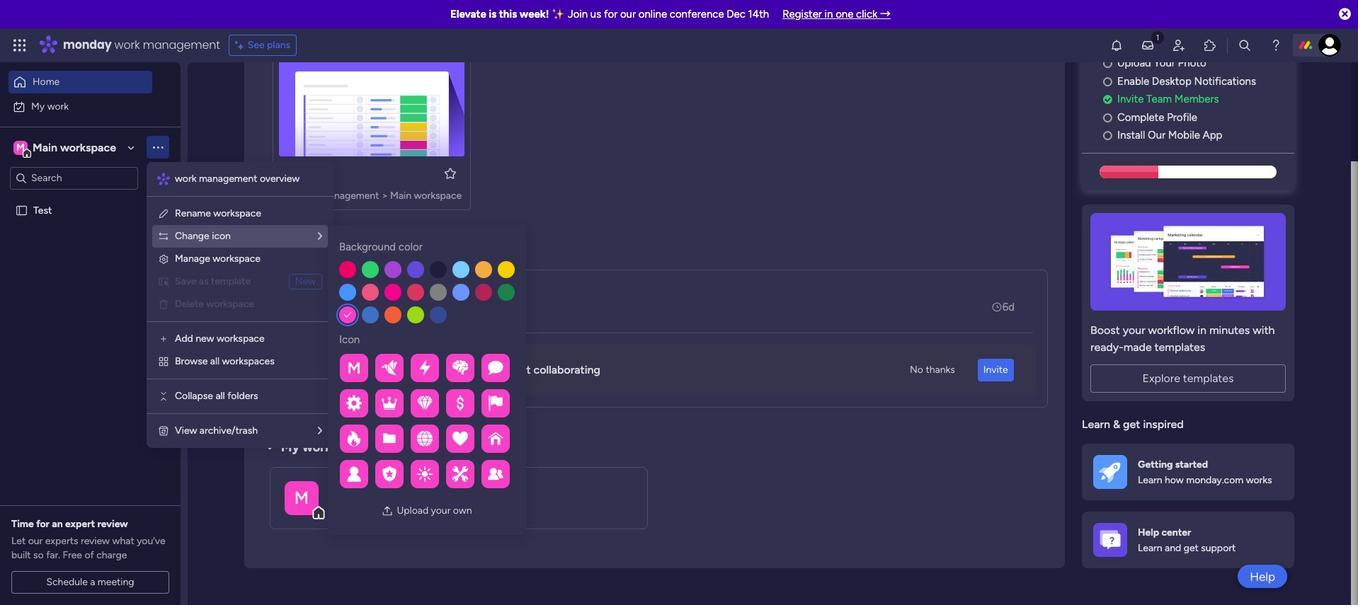 Task type: vqa. For each thing, say whether or not it's contained in the screenshot.
More
no



Task type: locate. For each thing, give the bounding box(es) containing it.
1 vertical spatial public board image
[[15, 204, 28, 217]]

manage
[[175, 253, 210, 265]]

0 vertical spatial workspaces
[[222, 356, 275, 368]]

close update feed (inbox) image
[[261, 244, 278, 261]]

1 horizontal spatial main
[[329, 482, 356, 498]]

free
[[63, 550, 82, 562]]

circle o image for upload
[[1104, 58, 1113, 69]]

get down center
[[1184, 543, 1199, 555]]

see plans
[[248, 39, 291, 51]]

browse all workspaces image
[[158, 356, 169, 368]]

main
[[33, 141, 57, 154], [390, 190, 412, 202], [329, 482, 356, 498]]

background color
[[339, 241, 423, 254]]

main down my workspaces on the left bottom of page
[[329, 482, 356, 498]]

work inside menu
[[175, 173, 197, 185]]

help inside button
[[1250, 570, 1276, 584]]

my inside "button"
[[31, 100, 45, 112]]

Search in workspace field
[[30, 170, 118, 186]]

our
[[1148, 129, 1166, 142]]

0 vertical spatial all
[[210, 356, 220, 368]]

1 horizontal spatial in
[[1198, 324, 1207, 337]]

templates down workflow
[[1155, 341, 1206, 354]]

getting started learn how monday.com works
[[1138, 459, 1273, 487]]

1 vertical spatial for
[[36, 519, 50, 531]]

help center learn and get support
[[1138, 527, 1236, 555]]

members
[[1175, 93, 1219, 106]]

invite for team
[[1118, 93, 1144, 106]]

your left the teammates
[[400, 364, 423, 377]]

workspace selection element
[[13, 139, 118, 158]]

1 horizontal spatial upload
[[1118, 57, 1152, 70]]

no thanks
[[910, 364, 955, 376]]

menu
[[147, 162, 334, 448]]

notifications
[[1195, 75, 1257, 88]]

and left start
[[486, 364, 505, 377]]

workspace up 'search in workspace' field
[[60, 141, 116, 154]]

work down the home
[[47, 100, 69, 112]]

upload inside 'link'
[[1118, 57, 1152, 70]]

help center element
[[1082, 512, 1295, 569]]

1 vertical spatial get
[[1184, 543, 1199, 555]]

photo icon image
[[382, 506, 393, 517]]

0 vertical spatial test
[[300, 166, 322, 180]]

1 vertical spatial all
[[216, 390, 225, 402]]

app
[[1203, 129, 1223, 142]]

0 vertical spatial get
[[1124, 418, 1141, 431]]

circle o image up check circle icon
[[1104, 76, 1113, 87]]

and inside help center learn and get support
[[1165, 543, 1182, 555]]

1 horizontal spatial for
[[604, 8, 618, 21]]

profile
[[1168, 111, 1198, 124]]

main for main workspace work management
[[329, 482, 356, 498]]

upload your own
[[397, 505, 472, 517]]

1 circle o image from the top
[[1104, 58, 1113, 69]]

workspace image left "main workspace" on the left top of the page
[[13, 140, 28, 155]]

for left an
[[36, 519, 50, 531]]

workspace image
[[13, 140, 28, 155], [285, 481, 319, 515]]

our left online
[[620, 8, 636, 21]]

learn down getting at right bottom
[[1138, 475, 1163, 487]]

workspace up 'photo icon'
[[359, 482, 421, 498]]

monday
[[63, 37, 112, 53]]

workspace for rename workspace
[[213, 208, 261, 220]]

workspace up icon
[[213, 208, 261, 220]]

monday work management
[[63, 37, 220, 53]]

0 horizontal spatial workspace image
[[13, 140, 28, 155]]

1 vertical spatial circle o image
[[1104, 112, 1113, 123]]

upload for upload your own
[[397, 505, 429, 517]]

2 circle o image from the top
[[1104, 112, 1113, 123]]

work up rename
[[175, 173, 197, 185]]

main inside workspace selection element
[[33, 141, 57, 154]]

in
[[825, 8, 833, 21], [1198, 324, 1207, 337]]

0 vertical spatial templates
[[1155, 341, 1206, 354]]

0 vertical spatial help
[[1138, 527, 1160, 539]]

templates inside boost your workflow in minutes with ready-made templates
[[1155, 341, 1206, 354]]

1 vertical spatial templates
[[1184, 372, 1234, 385]]

learn down center
[[1138, 543, 1163, 555]]

invite button
[[978, 359, 1014, 382]]

2 vertical spatial learn
[[1138, 543, 1163, 555]]

your for invite
[[400, 364, 423, 377]]

1 vertical spatial m
[[348, 359, 361, 378]]

your for upload
[[431, 505, 451, 517]]

install our mobile app
[[1118, 129, 1223, 142]]

circle o image inside enable desktop notifications link
[[1104, 76, 1113, 87]]

monday.com
[[1187, 475, 1244, 487]]

templates
[[1155, 341, 1206, 354], [1184, 372, 1234, 385]]

1 horizontal spatial invite
[[984, 364, 1009, 376]]

learn left &
[[1082, 418, 1111, 431]]

explore templates
[[1143, 372, 1234, 385]]

all
[[210, 356, 220, 368], [216, 390, 225, 402]]

view archive/trash
[[175, 425, 258, 437]]

0 vertical spatial your
[[1123, 324, 1146, 337]]

review up what
[[97, 519, 128, 531]]

work left 'photo icon'
[[346, 502, 369, 515]]

work inside main workspace work management
[[346, 502, 369, 515]]

0 vertical spatial our
[[620, 8, 636, 21]]

2 horizontal spatial main
[[390, 190, 412, 202]]

all for browse
[[210, 356, 220, 368]]

1 vertical spatial my
[[281, 440, 300, 455]]

2 horizontal spatial your
[[1123, 324, 1146, 337]]

plans
[[267, 39, 291, 51]]

1 vertical spatial circle o image
[[1104, 131, 1113, 141]]

1
[[411, 247, 415, 259]]

1 vertical spatial test
[[33, 204, 52, 216]]

help image
[[1269, 38, 1284, 52]]

main for main workspace
[[33, 141, 57, 154]]

work inside "button"
[[47, 100, 69, 112]]

review up of
[[81, 536, 110, 548]]

workspaces down list arrow icon
[[303, 440, 372, 455]]

test list box
[[0, 196, 181, 414]]

0 vertical spatial learn
[[1082, 418, 1111, 431]]

0 horizontal spatial my
[[31, 100, 45, 112]]

1 horizontal spatial our
[[620, 8, 636, 21]]

your inside upload your own button
[[431, 505, 451, 517]]

explore templates button
[[1091, 365, 1286, 393]]

0 vertical spatial in
[[825, 8, 833, 21]]

0 vertical spatial workspace image
[[13, 140, 28, 155]]

inbox image
[[1141, 38, 1155, 52]]

workspace for main workspace work management
[[359, 482, 421, 498]]

1 horizontal spatial your
[[431, 505, 451, 517]]

collapse all folders image
[[158, 391, 169, 402]]

0 horizontal spatial m
[[16, 141, 25, 153]]

schedule a meeting
[[46, 577, 134, 589]]

register in one click → link
[[783, 8, 891, 21]]

circle o image
[[1104, 58, 1113, 69], [1104, 131, 1113, 141]]

workspace up template
[[213, 253, 261, 265]]

select product image
[[13, 38, 27, 52]]

learn
[[1082, 418, 1111, 431], [1138, 475, 1163, 487], [1138, 543, 1163, 555]]

upload
[[1118, 57, 1152, 70], [397, 505, 429, 517]]

workspace options image
[[151, 140, 165, 155]]

works
[[1247, 475, 1273, 487]]

help for help
[[1250, 570, 1276, 584]]

1 vertical spatial in
[[1198, 324, 1207, 337]]

2 vertical spatial m
[[295, 488, 309, 508]]

change icon
[[175, 230, 231, 242]]

main right >
[[390, 190, 412, 202]]

2 vertical spatial your
[[431, 505, 451, 517]]

check circle image
[[1104, 94, 1113, 105]]

invite your teammates and start collaborating
[[368, 364, 601, 377]]

our up so
[[28, 536, 43, 548]]

2 vertical spatial main
[[329, 482, 356, 498]]

learn inside help center learn and get support
[[1138, 543, 1163, 555]]

in left minutes
[[1198, 324, 1207, 337]]

online
[[639, 8, 667, 21]]

upload your photo link
[[1104, 55, 1295, 71]]

your inside boost your workflow in minutes with ready-made templates
[[1123, 324, 1146, 337]]

1 vertical spatial help
[[1250, 570, 1276, 584]]

your left own
[[431, 505, 451, 517]]

elevate
[[450, 8, 486, 21]]

2 circle o image from the top
[[1104, 131, 1113, 141]]

rename workspace image
[[158, 208, 169, 220]]

0 vertical spatial circle o image
[[1104, 76, 1113, 87]]

home button
[[9, 71, 152, 94]]

update
[[281, 245, 324, 261]]

upload your own button
[[376, 500, 478, 523]]

list arrow image
[[318, 232, 322, 242]]

view archive/trash image
[[158, 426, 169, 437]]

my down the home
[[31, 100, 45, 112]]

getting started element
[[1082, 444, 1295, 501]]

workspace image down my workspaces on the left bottom of page
[[285, 481, 319, 515]]

component image
[[279, 188, 292, 201]]

1 horizontal spatial workspace image
[[285, 481, 319, 515]]

0 vertical spatial my
[[31, 100, 45, 112]]

and down center
[[1165, 543, 1182, 555]]

no thanks button
[[905, 359, 961, 382]]

for right us
[[604, 8, 618, 21]]

2 horizontal spatial invite
[[1118, 93, 1144, 106]]

workspace
[[60, 141, 116, 154], [414, 190, 462, 202], [213, 208, 261, 220], [213, 253, 261, 265], [206, 298, 254, 310], [217, 333, 265, 345], [359, 482, 421, 498]]

upload inside button
[[397, 505, 429, 517]]

templates right explore
[[1184, 372, 1234, 385]]

m left "main workspace" on the left top of the page
[[16, 141, 25, 153]]

circle o image down check circle icon
[[1104, 112, 1113, 123]]

1 horizontal spatial public board image
[[279, 166, 295, 181]]

1 horizontal spatial workspaces
[[303, 440, 372, 455]]

for
[[604, 8, 618, 21], [36, 519, 50, 531]]

all left folders
[[216, 390, 225, 402]]

1 vertical spatial and
[[1165, 543, 1182, 555]]

circle o image down notifications image
[[1104, 58, 1113, 69]]

help
[[1138, 527, 1160, 539], [1250, 570, 1276, 584]]

in left one
[[825, 8, 833, 21]]

1 horizontal spatial m
[[295, 488, 309, 508]]

week!
[[520, 8, 549, 21]]

1 vertical spatial your
[[400, 364, 423, 377]]

main down my work
[[33, 141, 57, 154]]

1 vertical spatial upload
[[397, 505, 429, 517]]

test
[[300, 166, 322, 180], [33, 204, 52, 216]]

learn inside "getting started learn how monday.com works"
[[1138, 475, 1163, 487]]

management
[[143, 37, 220, 53], [199, 173, 257, 185], [321, 190, 379, 202], [372, 502, 434, 515]]

work right monday
[[114, 37, 140, 53]]

install
[[1118, 129, 1146, 142]]

charge
[[96, 550, 127, 562]]

1 image
[[1152, 29, 1165, 45]]

1 circle o image from the top
[[1104, 76, 1113, 87]]

folders
[[227, 390, 258, 402]]

my workspaces
[[281, 440, 372, 455]]

m down icon
[[348, 359, 361, 378]]

what
[[112, 536, 134, 548]]

experts
[[45, 536, 78, 548]]

help inside help center learn and get support
[[1138, 527, 1160, 539]]

your for boost
[[1123, 324, 1146, 337]]

1 vertical spatial main
[[390, 190, 412, 202]]

test down 'search in workspace' field
[[33, 204, 52, 216]]

upload up enable
[[1118, 57, 1152, 70]]

color
[[399, 241, 423, 254]]

1 horizontal spatial and
[[1165, 543, 1182, 555]]

circle o image for complete
[[1104, 112, 1113, 123]]

0 horizontal spatial upload
[[397, 505, 429, 517]]

delete
[[175, 298, 204, 310]]

workflow
[[1149, 324, 1195, 337]]

circle o image inside install our mobile app link
[[1104, 131, 1113, 141]]

upload right 'photo icon'
[[397, 505, 429, 517]]

0 horizontal spatial for
[[36, 519, 50, 531]]

1 vertical spatial workspace image
[[285, 481, 319, 515]]

workspace inside delete workspace menu item
[[206, 298, 254, 310]]

my right close my workspaces icon in the bottom of the page
[[281, 440, 300, 455]]

0 vertical spatial main
[[33, 141, 57, 154]]

ready-
[[1091, 341, 1124, 354]]

get right &
[[1124, 418, 1141, 431]]

manage workspace image
[[158, 254, 169, 265]]

0 horizontal spatial our
[[28, 536, 43, 548]]

add new workspace
[[175, 333, 265, 345]]

0 horizontal spatial main
[[33, 141, 57, 154]]

test inside list box
[[33, 204, 52, 216]]

icon
[[339, 333, 360, 346]]

my for my work
[[31, 100, 45, 112]]

main inside main workspace work management
[[329, 482, 356, 498]]

workspace down template
[[206, 298, 254, 310]]

circle o image inside complete profile link
[[1104, 112, 1113, 123]]

0 vertical spatial and
[[486, 364, 505, 377]]

m inside workspace selection element
[[16, 141, 25, 153]]

0 vertical spatial m
[[16, 141, 25, 153]]

my work button
[[9, 95, 152, 118]]

get inside help center learn and get support
[[1184, 543, 1199, 555]]

your
[[1123, 324, 1146, 337], [400, 364, 423, 377], [431, 505, 451, 517]]

workspace for manage workspace
[[213, 253, 261, 265]]

getting
[[1138, 459, 1173, 471]]

circle o image for install
[[1104, 131, 1113, 141]]

option
[[0, 198, 181, 200]]

invite
[[1118, 93, 1144, 106], [368, 364, 397, 377], [984, 364, 1009, 376]]

0 vertical spatial public board image
[[279, 166, 295, 181]]

circle o image
[[1104, 76, 1113, 87], [1104, 112, 1113, 123]]

m for workspace image to the left
[[16, 141, 25, 153]]

menu item
[[158, 273, 322, 290]]

0 horizontal spatial and
[[486, 364, 505, 377]]

circle o image left install
[[1104, 131, 1113, 141]]

workspace up browse all workspaces
[[217, 333, 265, 345]]

workspace down add to favorites icon
[[414, 190, 462, 202]]

public board image
[[279, 166, 295, 181], [15, 204, 28, 217]]

inspired
[[1144, 418, 1184, 431]]

see
[[248, 39, 265, 51]]

m down my workspaces on the left bottom of page
[[295, 488, 309, 508]]

circle o image inside upload your photo 'link'
[[1104, 58, 1113, 69]]

workspaces up folders
[[222, 356, 275, 368]]

workspace inside workspace selection element
[[60, 141, 116, 154]]

enable
[[1118, 75, 1150, 88]]

my work
[[31, 100, 69, 112]]

teammates
[[425, 364, 483, 377]]

workspace inside main workspace work management
[[359, 482, 421, 498]]

0 horizontal spatial your
[[400, 364, 423, 377]]

icon
[[212, 230, 231, 242]]

invite team members link
[[1104, 92, 1295, 108]]

test up list arrow image
[[300, 166, 322, 180]]

desktop
[[1152, 75, 1192, 88]]

1 horizontal spatial my
[[281, 440, 300, 455]]

work right the component icon
[[297, 190, 318, 202]]

0 horizontal spatial help
[[1138, 527, 1160, 539]]

and
[[486, 364, 505, 377], [1165, 543, 1182, 555]]

1 horizontal spatial get
[[1184, 543, 1199, 555]]

0 horizontal spatial invite
[[368, 364, 397, 377]]

our inside time for an expert review let our experts review what you've built so far. free of charge
[[28, 536, 43, 548]]

overview
[[260, 173, 300, 185]]

0 vertical spatial upload
[[1118, 57, 1152, 70]]

1 vertical spatial our
[[28, 536, 43, 548]]

1 vertical spatial learn
[[1138, 475, 1163, 487]]

0 horizontal spatial test
[[33, 204, 52, 216]]

public board image inside test list box
[[15, 204, 28, 217]]

your up made
[[1123, 324, 1146, 337]]

1 horizontal spatial help
[[1250, 570, 1276, 584]]

1 vertical spatial workspaces
[[303, 440, 372, 455]]

0 vertical spatial circle o image
[[1104, 58, 1113, 69]]

all down add new workspace
[[210, 356, 220, 368]]

0 horizontal spatial public board image
[[15, 204, 28, 217]]



Task type: describe. For each thing, give the bounding box(es) containing it.
so
[[33, 550, 44, 562]]

register in one click →
[[783, 8, 891, 21]]

schedule a meeting button
[[11, 572, 169, 594]]

6d
[[1003, 301, 1015, 314]]

invite for your
[[368, 364, 397, 377]]

with
[[1253, 324, 1275, 337]]

search everything image
[[1238, 38, 1252, 52]]

delete workspace image
[[158, 299, 169, 310]]

in inside boost your workflow in minutes with ready-made templates
[[1198, 324, 1207, 337]]

see plans button
[[229, 35, 297, 56]]

schedule
[[46, 577, 88, 589]]

→
[[881, 8, 891, 21]]

1 horizontal spatial test
[[300, 166, 322, 180]]

time
[[11, 519, 34, 531]]

start
[[507, 364, 531, 377]]

management inside main workspace work management
[[372, 502, 434, 515]]

as
[[199, 276, 209, 288]]

notifications image
[[1110, 38, 1124, 52]]

and for start
[[486, 364, 505, 377]]

you've
[[137, 536, 165, 548]]

0 horizontal spatial in
[[825, 8, 833, 21]]

>
[[382, 190, 388, 202]]

enable desktop notifications link
[[1104, 74, 1295, 89]]

1 vertical spatial review
[[81, 536, 110, 548]]

all for collapse
[[216, 390, 225, 402]]

management inside menu
[[199, 173, 257, 185]]

mann
[[353, 292, 379, 305]]

help for help center learn and get support
[[1138, 527, 1160, 539]]

register
[[783, 8, 822, 21]]

new
[[196, 333, 214, 345]]

meeting
[[98, 577, 134, 589]]

support
[[1202, 543, 1236, 555]]

14th
[[749, 8, 769, 21]]

rename
[[175, 208, 211, 220]]

workspace for delete workspace
[[206, 298, 254, 310]]

roy
[[332, 292, 350, 305]]

delete workspace
[[175, 298, 254, 310]]

list arrow image
[[318, 426, 322, 436]]

home
[[33, 76, 60, 88]]

rename workspace
[[175, 208, 261, 220]]

for inside time for an expert review let our experts review what you've built so far. free of charge
[[36, 519, 50, 531]]

complete profile link
[[1104, 110, 1295, 126]]

of
[[85, 550, 94, 562]]

team
[[1147, 93, 1172, 106]]

0 vertical spatial review
[[97, 519, 128, 531]]

circle o image for enable
[[1104, 76, 1113, 87]]

invite inside button
[[984, 364, 1009, 376]]

collapse all folders
[[175, 390, 258, 402]]

m for right workspace image
[[295, 488, 309, 508]]

far.
[[46, 550, 60, 562]]

upload for upload your photo
[[1118, 57, 1152, 70]]

collaborating
[[534, 364, 601, 377]]

thanks
[[926, 364, 955, 376]]

0 vertical spatial for
[[604, 8, 618, 21]]

new
[[295, 276, 316, 288]]

save
[[175, 276, 197, 288]]

0 horizontal spatial workspaces
[[222, 356, 275, 368]]

close my workspaces image
[[261, 439, 278, 456]]

add new workspace image
[[158, 334, 169, 345]]

help button
[[1238, 565, 1288, 589]]

roy mann
[[332, 292, 379, 305]]

invite members image
[[1172, 38, 1187, 52]]

template
[[211, 276, 251, 288]]

minutes
[[1210, 324, 1251, 337]]

learn for getting
[[1138, 475, 1163, 487]]

click
[[857, 8, 878, 21]]

your
[[1154, 57, 1176, 70]]

browse all workspaces
[[175, 356, 275, 368]]

2 horizontal spatial m
[[348, 359, 361, 378]]

brad klo image
[[1319, 34, 1342, 57]]

dec
[[727, 8, 746, 21]]

delete workspace menu item
[[158, 296, 322, 313]]

templates inside button
[[1184, 372, 1234, 385]]

work management > main workspace
[[297, 190, 462, 202]]

collapse
[[175, 390, 213, 402]]

photo
[[1179, 57, 1207, 70]]

workspace for main workspace
[[60, 141, 116, 154]]

background
[[339, 241, 396, 254]]

service icon image
[[158, 276, 169, 288]]

built
[[11, 550, 31, 562]]

conference
[[670, 8, 724, 21]]

&
[[1114, 418, 1121, 431]]

add
[[175, 333, 193, 345]]

boost
[[1091, 324, 1121, 337]]

is
[[489, 8, 497, 21]]

menu containing work management overview
[[147, 162, 334, 448]]

learn for help
[[1138, 543, 1163, 555]]

0 horizontal spatial get
[[1124, 418, 1141, 431]]

(inbox)
[[357, 245, 399, 261]]

mobile
[[1169, 129, 1201, 142]]

one
[[836, 8, 854, 21]]

add to favorites image
[[443, 166, 458, 180]]

boost your workflow in minutes with ready-made templates
[[1091, 324, 1275, 354]]

upload your photo
[[1118, 57, 1207, 70]]

center
[[1162, 527, 1192, 539]]

my for my workspaces
[[281, 440, 300, 455]]

apps image
[[1204, 38, 1218, 52]]

work management overview
[[175, 173, 300, 185]]

view
[[175, 425, 197, 437]]

roy mann image
[[295, 293, 323, 322]]

archive/trash
[[200, 425, 258, 437]]

invite team members
[[1118, 93, 1219, 106]]

✨
[[552, 8, 565, 21]]

and for get
[[1165, 543, 1182, 555]]

no
[[910, 364, 924, 376]]

a
[[90, 577, 95, 589]]

explore
[[1143, 372, 1181, 385]]

how
[[1165, 475, 1184, 487]]

change icon image
[[158, 231, 169, 242]]

made
[[1124, 341, 1152, 354]]

browse
[[175, 356, 208, 368]]

templates image image
[[1095, 213, 1282, 311]]

menu item containing save as template
[[158, 273, 322, 290]]



